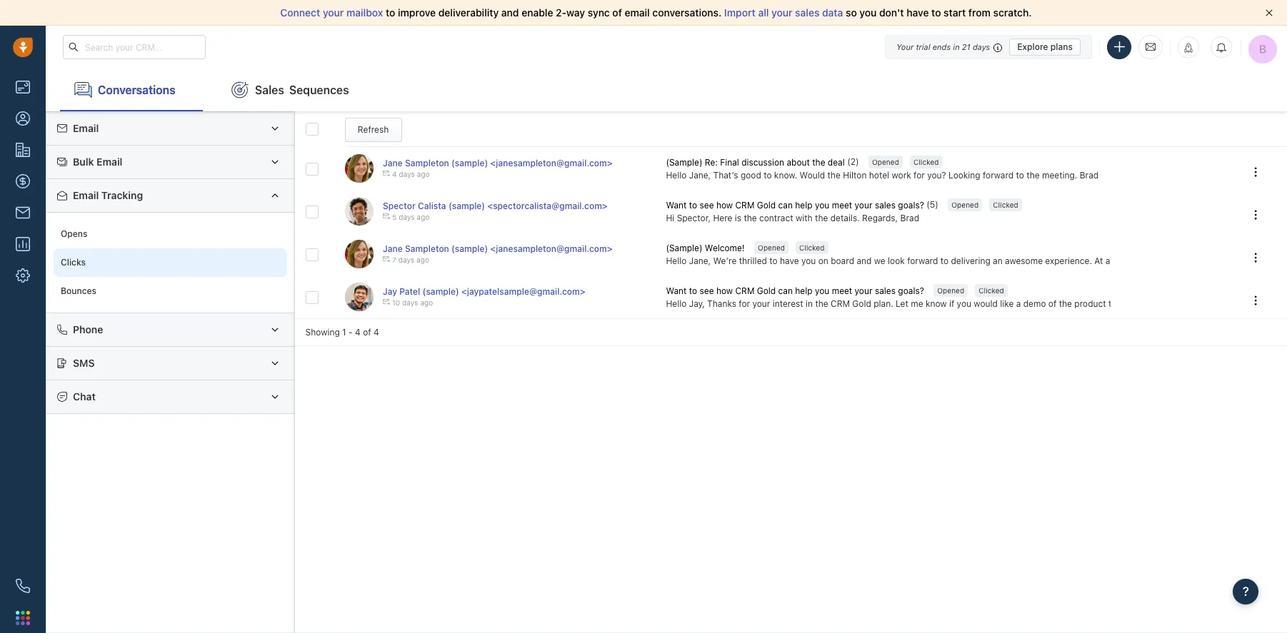 Task type: locate. For each thing, give the bounding box(es) containing it.
1 horizontal spatial in
[[953, 42, 960, 51]]

1 vertical spatial hello
[[666, 255, 687, 266]]

1 <janesampleton@gmail.com> from the top
[[490, 158, 612, 169]]

scratch.
[[993, 6, 1032, 19]]

crm for want to see how crm gold can help you meet your sales goals?
[[735, 286, 754, 297]]

tab list
[[46, 69, 1287, 111]]

2 how from the top
[[716, 286, 733, 297]]

2 <janesampleton@gmail.com> from the top
[[490, 244, 612, 254]]

if right know
[[949, 298, 954, 309]]

1 vertical spatial crm
[[735, 286, 754, 297]]

phone element
[[9, 572, 37, 601]]

days up spector
[[399, 170, 415, 179]]

0 vertical spatial sampleton
[[405, 158, 449, 169]]

0 horizontal spatial brad
[[900, 213, 919, 223]]

time
[[1156, 255, 1173, 266]]

sales up plan.
[[875, 286, 896, 297]]

meet inside want to see how crm gold can help you meet your sales goals? (5)
[[832, 200, 852, 211]]

conversations
[[98, 83, 175, 96]]

2 want from the top
[[666, 286, 687, 297]]

0 vertical spatial and
[[501, 6, 519, 19]]

crm for want to see how crm gold can help you meet your sales goals? (5)
[[735, 200, 754, 211]]

1 how from the top
[[716, 200, 733, 211]]

of left time
[[1145, 255, 1153, 266]]

<janesampleton@gmail.com> for (sample) welcome!
[[490, 244, 612, 254]]

brad down work on the top of page
[[900, 213, 919, 223]]

like
[[1000, 298, 1014, 309]]

to inside want to see how crm gold can help you meet your sales goals? (5)
[[689, 200, 697, 211]]

2 goals? from the top
[[898, 286, 924, 297]]

how up here
[[716, 200, 733, 211]]

the left product
[[1059, 298, 1072, 309]]

2 outgoing image from the top
[[383, 256, 390, 263]]

regards, right details.
[[862, 213, 898, 223]]

<janesampleton@gmail.com> up <spectorcalista@gmail.com>
[[490, 158, 612, 169]]

1 want to see how crm gold can help you meet your sales goals? link from the top
[[666, 199, 926, 212]]

0 vertical spatial crm
[[735, 200, 754, 211]]

to
[[386, 6, 395, 19], [931, 6, 941, 19], [764, 170, 772, 180], [1016, 170, 1024, 180], [689, 200, 697, 211], [769, 255, 778, 266], [940, 255, 949, 266], [689, 286, 697, 297], [1109, 298, 1117, 309]]

have up want to see how crm gold can help you meet your sales goals? at the top of page
[[780, 255, 799, 266]]

ends
[[933, 42, 951, 51]]

1 meet from the top
[[832, 200, 852, 211]]

see up "spector," on the top
[[700, 200, 714, 211]]

1 vertical spatial regards,
[[1242, 298, 1278, 309]]

ago right 7
[[416, 256, 429, 265]]

2 can from the top
[[778, 286, 793, 297]]

know
[[926, 298, 947, 309]]

goals? inside want to see how crm gold can help you meet your sales goals? (5)
[[898, 200, 924, 211]]

1 vertical spatial how
[[716, 286, 733, 297]]

of right -
[[363, 327, 371, 338]]

jay
[[383, 287, 397, 297]]

want to see how crm gold can help you meet your sales goals? link for <spectorcalista@gmail.com>
[[666, 199, 926, 212]]

0 vertical spatial regards,
[[862, 213, 898, 223]]

crm
[[735, 200, 754, 211], [735, 286, 754, 297], [831, 298, 850, 309]]

in left this
[[1176, 255, 1183, 266]]

meet for want to see how crm gold can help you meet your sales goals? (5)
[[832, 200, 852, 211]]

2 vertical spatial sales
[[875, 286, 896, 297]]

hello jane, we're thrilled to have you on board and we look forward to delivering an awesome experience. at any point of time in this trial, if you need help
[[666, 255, 1287, 266]]

2 jane sampleton (sample) <janesampleton@gmail.com> link from the top
[[383, 244, 612, 254]]

regards, left br at the right
[[1242, 298, 1278, 309]]

0 horizontal spatial for
[[739, 298, 750, 309]]

0 vertical spatial how
[[716, 200, 733, 211]]

jane, down the (sample) welcome!
[[689, 255, 711, 266]]

how up thanks
[[716, 286, 733, 297]]

(sample) up jay patel (sample) <jaypatelsample@gmail.com>
[[451, 244, 488, 254]]

what's new image
[[1183, 43, 1193, 53]]

sales inside want to see how crm gold can help you meet your sales goals? (5)
[[875, 200, 896, 211]]

ago
[[417, 170, 430, 179], [417, 213, 430, 222], [416, 256, 429, 265], [420, 299, 433, 307]]

want to see how crm gold can help you meet your sales goals? link up interest
[[666, 285, 926, 298]]

1 can from the top
[[778, 200, 793, 211]]

0 vertical spatial email
[[73, 122, 99, 134]]

want to see how crm gold can help you meet your sales goals? (5)
[[666, 199, 938, 211]]

sync
[[588, 6, 610, 19]]

outgoing image left 7
[[383, 256, 390, 263]]

1 vertical spatial and
[[857, 255, 872, 266]]

jane sampleton (sample) <janesampleton@gmail.com>
[[383, 158, 612, 169], [383, 244, 612, 254]]

2 meet from the top
[[832, 286, 852, 297]]

of right sync on the left top of page
[[612, 6, 622, 19]]

would
[[800, 170, 825, 180]]

the down want to see how crm gold can help you meet your sales goals? at the top of page
[[815, 298, 828, 309]]

0 vertical spatial if
[[1223, 255, 1228, 266]]

days
[[973, 42, 990, 51], [399, 170, 415, 179], [399, 213, 415, 222], [398, 256, 414, 265], [402, 299, 418, 307]]

1 vertical spatial want to see how crm gold can help you meet your sales goals? button
[[666, 285, 926, 298]]

1 sampleton from the top
[[405, 158, 449, 169]]

let
[[896, 298, 908, 309]]

brad right meeting.
[[1080, 170, 1099, 180]]

your
[[896, 42, 914, 51]]

2 horizontal spatial in
[[1176, 255, 1183, 266]]

demo
[[1023, 298, 1046, 309]]

0 vertical spatial jane
[[383, 158, 403, 169]]

1 vertical spatial jane
[[383, 244, 403, 254]]

0 vertical spatial <janesampleton@gmail.com>
[[490, 158, 612, 169]]

1 vertical spatial email
[[96, 156, 122, 168]]

you down on
[[815, 286, 829, 297]]

sampleton up the 7 days ago
[[405, 244, 449, 254]]

0 vertical spatial want
[[666, 200, 687, 211]]

explore
[[1017, 41, 1048, 52]]

1 vertical spatial see
[[700, 286, 714, 297]]

forward right looking
[[983, 170, 1014, 180]]

deal
[[828, 157, 845, 168]]

your trial ends in 21 days
[[896, 42, 990, 51]]

7 days ago
[[392, 256, 429, 265]]

have
[[907, 6, 929, 19], [780, 255, 799, 266]]

(sample) inside (sample) welcome! 'link'
[[666, 243, 702, 254]]

bulk email
[[73, 156, 122, 168]]

crm inside want to see how crm gold can help you meet your sales goals? (5)
[[735, 200, 754, 211]]

1 want from the top
[[666, 200, 687, 211]]

jay patel (sample) <jaypatelsample@gmail.com> link
[[383, 287, 585, 297]]

0 horizontal spatial if
[[949, 298, 954, 309]]

1 horizontal spatial forward
[[983, 170, 1014, 180]]

1 jane sampleton (sample) <janesampleton@gmail.com> from the top
[[383, 158, 612, 169]]

re:
[[705, 157, 718, 168]]

(sample) for (sample) welcome!
[[666, 243, 702, 254]]

<jaypatelsample@gmail.com>
[[461, 287, 585, 297]]

1 horizontal spatial brad
[[1080, 170, 1099, 180]]

(sample) right calista on the top
[[448, 201, 485, 212]]

1 jane, from the top
[[689, 170, 711, 180]]

1 outgoing image from the top
[[383, 170, 390, 177]]

3 outgoing image from the top
[[383, 299, 390, 306]]

welcome!
[[705, 243, 745, 254]]

you up hi spector, here is the contract with the details. regards, brad at the top right of page
[[815, 200, 829, 211]]

0 horizontal spatial forward
[[907, 255, 938, 266]]

0 vertical spatial forward
[[983, 170, 1014, 180]]

in left 21
[[953, 42, 960, 51]]

to up "spector," on the top
[[689, 200, 697, 211]]

days for 10 days ago
[[402, 299, 418, 307]]

trial,
[[1202, 255, 1220, 266]]

1 vertical spatial outgoing image
[[383, 256, 390, 263]]

2 vertical spatial outgoing image
[[383, 299, 390, 306]]

evaluation.
[[1196, 298, 1240, 309]]

1 vertical spatial want
[[666, 286, 687, 297]]

clicked up would
[[979, 287, 1004, 295]]

outgoing image left 4 days ago
[[383, 170, 390, 177]]

1 vertical spatial goals?
[[898, 286, 924, 297]]

0 vertical spatial for
[[914, 170, 925, 180]]

2 want to see how crm gold can help you meet your sales goals? button from the top
[[666, 285, 926, 298]]

1 vertical spatial want to see how crm gold can help you meet your sales goals? link
[[666, 285, 926, 298]]

(sample) inside (sample) re: final discussion about the deal (2)
[[666, 157, 702, 168]]

gold up the contract
[[757, 200, 776, 211]]

1 goals? from the top
[[898, 200, 924, 211]]

0 vertical spatial (sample)
[[666, 157, 702, 168]]

hilton
[[843, 170, 867, 180]]

to up jay,
[[689, 286, 697, 297]]

how inside want to see how crm gold can help you meet your sales goals? (5)
[[716, 200, 733, 211]]

that's
[[713, 170, 738, 180]]

forward
[[983, 170, 1014, 180], [907, 255, 938, 266]]

help up interest
[[795, 286, 812, 297]]

gold for want to see how crm gold can help you meet your sales goals?
[[757, 286, 776, 297]]

0 vertical spatial jane sampleton (sample) <janesampleton@gmail.com> link
[[383, 158, 612, 169]]

(sample) down "spector," on the top
[[666, 243, 702, 254]]

calista
[[418, 201, 446, 212]]

1 horizontal spatial have
[[907, 6, 929, 19]]

2 vertical spatial hello
[[666, 298, 687, 309]]

gold up interest
[[757, 286, 776, 297]]

opens link
[[54, 220, 287, 249]]

plan.
[[874, 298, 893, 309]]

jane sampleton (sample) <janesampleton@gmail.com> up spector calista (sample) <spectorcalista@gmail.com> link
[[383, 158, 612, 169]]

brad
[[1080, 170, 1099, 180], [900, 213, 919, 223]]

1 vertical spatial jane sampleton (sample) <janesampleton@gmail.com> link
[[383, 244, 612, 254]]

can inside button
[[778, 286, 793, 297]]

with
[[796, 213, 813, 223]]

import all your sales data link
[[724, 6, 846, 19]]

email up the bulk
[[73, 122, 99, 134]]

gold
[[757, 200, 776, 211], [757, 286, 776, 297], [852, 298, 871, 309]]

the up would at the right
[[812, 157, 825, 168]]

start
[[944, 6, 966, 19]]

expedite
[[1139, 298, 1173, 309]]

2 vertical spatial email
[[73, 189, 99, 201]]

sales left data
[[795, 6, 819, 19]]

to left start
[[931, 6, 941, 19]]

sequences
[[289, 83, 349, 96]]

gold inside button
[[757, 286, 776, 297]]

(sample) for 4 days ago
[[451, 158, 488, 169]]

0 vertical spatial jane sampleton (sample) <janesampleton@gmail.com>
[[383, 158, 612, 169]]

if
[[1223, 255, 1228, 266], [949, 298, 954, 309]]

don't
[[879, 6, 904, 19]]

2 sampleton from the top
[[405, 244, 449, 254]]

how inside button
[[716, 286, 733, 297]]

details.
[[830, 213, 860, 223]]

1 want to see how crm gold can help you meet your sales goals? button from the top
[[666, 199, 926, 212]]

meet inside button
[[832, 286, 852, 297]]

0 horizontal spatial have
[[780, 255, 799, 266]]

import
[[724, 6, 755, 19]]

0 vertical spatial jane,
[[689, 170, 711, 180]]

1 vertical spatial meet
[[832, 286, 852, 297]]

see up jay,
[[700, 286, 714, 297]]

sales down hello jane, that's good to know. would the hilton hotel work for you? looking forward to the meeting. brad
[[875, 200, 896, 211]]

1 jane sampleton (sample) <janesampleton@gmail.com> link from the top
[[383, 158, 612, 169]]

0 vertical spatial goals?
[[898, 200, 924, 211]]

jane up 4 days ago
[[383, 158, 403, 169]]

see inside want to see how crm gold can help you meet your sales goals? (5)
[[700, 200, 714, 211]]

email right the bulk
[[96, 156, 122, 168]]

meet up details.
[[832, 200, 852, 211]]

0 vertical spatial can
[[778, 200, 793, 211]]

(sample) up 10 days ago
[[423, 287, 459, 297]]

ago down calista on the top
[[417, 213, 430, 222]]

1 vertical spatial <janesampleton@gmail.com>
[[490, 244, 612, 254]]

can inside want to see how crm gold can help you meet your sales goals? (5)
[[778, 200, 793, 211]]

your inside want to see how crm gold can help you meet your sales goals? link
[[855, 286, 872, 297]]

email
[[73, 122, 99, 134], [96, 156, 122, 168], [73, 189, 99, 201]]

email
[[625, 6, 650, 19]]

hi spector, here is the contract with the details. regards, brad
[[666, 213, 919, 223]]

0 vertical spatial gold
[[757, 200, 776, 211]]

showing
[[305, 327, 340, 338]]

0 vertical spatial meet
[[832, 200, 852, 211]]

0 vertical spatial outgoing image
[[383, 170, 390, 177]]

want to see how crm gold can help you meet your sales goals? link up hi spector, here is the contract with the details. regards, brad at the top right of page
[[666, 199, 926, 212]]

sampleton
[[405, 158, 449, 169], [405, 244, 449, 254]]

phone image
[[16, 579, 30, 594]]

2 want to see how crm gold can help you meet your sales goals? link from the top
[[666, 285, 926, 298]]

gold inside want to see how crm gold can help you meet your sales goals? (5)
[[757, 200, 776, 211]]

hello for hello jay, thanks for your interest in the crm gold plan. let me know if you would like a demo of the product to help expedite your evaluation. regards, br
[[666, 298, 687, 309]]

1 horizontal spatial for
[[914, 170, 925, 180]]

0 vertical spatial want to see how crm gold can help you meet your sales goals? button
[[666, 199, 926, 212]]

2 vertical spatial in
[[806, 298, 813, 309]]

0 vertical spatial sales
[[795, 6, 819, 19]]

1 vertical spatial jane,
[[689, 255, 711, 266]]

1 hello from the top
[[666, 170, 687, 180]]

jane sampleton (sample) <janesampleton@gmail.com> link down spector calista (sample) <spectorcalista@gmail.com>
[[383, 244, 612, 254]]

and left enable
[[501, 6, 519, 19]]

outgoing image
[[383, 170, 390, 177], [383, 256, 390, 263], [383, 299, 390, 306]]

in down want to see how crm gold can help you meet your sales goals? at the top of page
[[806, 298, 813, 309]]

jane, down re:
[[689, 170, 711, 180]]

gold left plan.
[[852, 298, 871, 309]]

1 vertical spatial jane sampleton (sample) <janesampleton@gmail.com>
[[383, 244, 612, 254]]

have right the don't
[[907, 6, 929, 19]]

hello for hello jane, we're thrilled to have you on board and we look forward to delivering an awesome experience. at any point of time in this trial, if you need help
[[666, 255, 687, 266]]

2-
[[556, 6, 566, 19]]

want down the (sample) welcome!
[[666, 286, 687, 297]]

you
[[859, 6, 877, 19], [815, 200, 829, 211], [801, 255, 816, 266], [1230, 255, 1245, 266], [815, 286, 829, 297], [957, 298, 971, 309]]

2 hello from the top
[[666, 255, 687, 266]]

1 vertical spatial for
[[739, 298, 750, 309]]

for left you?
[[914, 170, 925, 180]]

(sample) left re:
[[666, 157, 702, 168]]

3 hello from the top
[[666, 298, 687, 309]]

1 vertical spatial can
[[778, 286, 793, 297]]

br
[[1280, 298, 1287, 309]]

jane sampleton (sample) <janesampleton@gmail.com> link up spector calista (sample) <spectorcalista@gmail.com> link
[[383, 158, 612, 169]]

email for email
[[73, 122, 99, 134]]

goals? inside button
[[898, 286, 924, 297]]

sales
[[255, 83, 284, 96]]

the right with
[[815, 213, 828, 223]]

clicked up on
[[799, 244, 825, 252]]

days down patel
[[402, 299, 418, 307]]

ago for 4 days ago
[[417, 170, 430, 179]]

hello up 'hi'
[[666, 170, 687, 180]]

how for want to see how crm gold can help you meet your sales goals?
[[716, 286, 733, 297]]

jane sampleton (sample) <janesampleton@gmail.com> down spector calista (sample) <spectorcalista@gmail.com>
[[383, 244, 612, 254]]

10 days ago
[[392, 299, 433, 307]]

the down deal
[[827, 170, 840, 180]]

is
[[735, 213, 741, 223]]

1 horizontal spatial if
[[1223, 255, 1228, 266]]

days right 21
[[973, 42, 990, 51]]

freshworks switcher image
[[16, 611, 30, 625]]

goals? up me
[[898, 286, 924, 297]]

clicked up you?
[[913, 158, 939, 167]]

email down the bulk
[[73, 189, 99, 201]]

5 days ago
[[392, 213, 430, 222]]

2 (sample) from the top
[[666, 243, 702, 254]]

jane
[[383, 158, 403, 169], [383, 244, 403, 254]]

0 vertical spatial see
[[700, 200, 714, 211]]

goals? left (5)
[[898, 200, 924, 211]]

help up with
[[795, 200, 812, 211]]

jane for (sample) welcome!
[[383, 244, 403, 254]]

1 vertical spatial sales
[[875, 200, 896, 211]]

can up hi spector, here is the contract with the details. regards, brad at the top right of page
[[778, 200, 793, 211]]

your
[[323, 6, 344, 19], [771, 6, 792, 19], [855, 200, 872, 211], [855, 286, 872, 297], [752, 298, 770, 309], [1176, 298, 1194, 309]]

0 vertical spatial have
[[907, 6, 929, 19]]

want inside want to see how crm gold can help you meet your sales goals? (5)
[[666, 200, 687, 211]]

for right thanks
[[739, 298, 750, 309]]

jane, for we're
[[689, 255, 711, 266]]

and left we
[[857, 255, 872, 266]]

want inside want to see how crm gold can help you meet your sales goals? link
[[666, 286, 687, 297]]

you left need
[[1230, 255, 1245, 266]]

opened up hello jane, that's good to know. would the hilton hotel work for you? looking forward to the meeting. brad
[[872, 158, 899, 167]]

regards,
[[862, 213, 898, 223], [1242, 298, 1278, 309]]

meet down board
[[832, 286, 852, 297]]

crm up thanks
[[735, 286, 754, 297]]

see for want to see how crm gold can help you meet your sales goals?
[[700, 286, 714, 297]]

goals? for want to see how crm gold can help you meet your sales goals?
[[898, 286, 924, 297]]

the inside (sample) re: final discussion about the deal (2)
[[812, 157, 825, 168]]

1 (sample) from the top
[[666, 157, 702, 168]]

jane up 7
[[383, 244, 403, 254]]

2 jane, from the top
[[689, 255, 711, 266]]

0 vertical spatial want to see how crm gold can help you meet your sales goals? link
[[666, 199, 926, 212]]

from
[[968, 6, 991, 19]]

hello left jay,
[[666, 298, 687, 309]]

help right need
[[1270, 255, 1287, 266]]

1 see from the top
[[700, 200, 714, 211]]

to left delivering
[[940, 255, 949, 266]]

close image
[[1266, 9, 1273, 16]]

2 jane from the top
[[383, 244, 403, 254]]

0 horizontal spatial and
[[501, 6, 519, 19]]

can
[[778, 200, 793, 211], [778, 286, 793, 297]]

want to see how crm gold can help you meet your sales goals? button up hi spector, here is the contract with the details. regards, brad at the top right of page
[[666, 199, 926, 212]]

so
[[846, 6, 857, 19]]

2 horizontal spatial 4
[[392, 170, 397, 179]]

(sample)
[[666, 157, 702, 168], [666, 243, 702, 254]]

want to see how crm gold can help you meet your sales goals? button for spector calista (sample) <spectorcalista@gmail.com>
[[666, 199, 926, 212]]

opened up know
[[937, 287, 964, 295]]

2 jane sampleton (sample) <janesampleton@gmail.com> from the top
[[383, 244, 612, 254]]

looking
[[949, 170, 980, 180]]

2 see from the top
[[700, 286, 714, 297]]

1 vertical spatial (sample)
[[666, 243, 702, 254]]

1 vertical spatial sampleton
[[405, 244, 449, 254]]

1 vertical spatial gold
[[757, 286, 776, 297]]

sales
[[795, 6, 819, 19], [875, 200, 896, 211], [875, 286, 896, 297]]

outgoing image for want
[[383, 299, 390, 306]]

(sample) for (sample) re: final discussion about the deal (2)
[[666, 157, 702, 168]]

sales inside button
[[875, 286, 896, 297]]

<janesampleton@gmail.com> down <spectorcalista@gmail.com>
[[490, 244, 612, 254]]

good
[[741, 170, 761, 180]]

4
[[392, 170, 397, 179], [355, 327, 361, 338], [374, 327, 379, 338]]

see inside button
[[700, 286, 714, 297]]

forward right look
[[907, 255, 938, 266]]

0 vertical spatial hello
[[666, 170, 687, 180]]

know.
[[774, 170, 797, 180]]

ago for 10 days ago
[[420, 299, 433, 307]]

goals?
[[898, 200, 924, 211], [898, 286, 924, 297]]

want to see how crm gold can help you meet your sales goals? button up interest
[[666, 285, 926, 298]]

1 jane from the top
[[383, 158, 403, 169]]

1 horizontal spatial and
[[857, 255, 872, 266]]

meet for want to see how crm gold can help you meet your sales goals?
[[832, 286, 852, 297]]



Task type: vqa. For each thing, say whether or not it's contained in the screenshot.
"Email" link
no



Task type: describe. For each thing, give the bounding box(es) containing it.
jane sampleton (sample) <janesampleton@gmail.com> link for (sample) welcome!
[[383, 244, 612, 254]]

board
[[831, 255, 854, 266]]

need
[[1247, 255, 1267, 266]]

can for want to see how crm gold can help you meet your sales goals? (5)
[[778, 200, 793, 211]]

to inside button
[[689, 286, 697, 297]]

contract
[[759, 213, 793, 223]]

0 horizontal spatial in
[[806, 298, 813, 309]]

hotel
[[869, 170, 889, 180]]

(sample) for 10 days ago
[[423, 287, 459, 297]]

5
[[392, 213, 397, 222]]

clicked up an at top right
[[993, 201, 1018, 209]]

(sample) welcome! link
[[666, 242, 747, 255]]

1 vertical spatial forward
[[907, 255, 938, 266]]

2 vertical spatial crm
[[831, 298, 850, 309]]

you inside want to see how crm gold can help you meet your sales goals? (5)
[[815, 200, 829, 211]]

see for want to see how crm gold can help you meet your sales goals? (5)
[[700, 200, 714, 211]]

refresh button
[[345, 118, 402, 142]]

email for email tracking
[[73, 189, 99, 201]]

days for 4 days ago
[[399, 170, 415, 179]]

jane sampleton (sample) <janesampleton@gmail.com> for (sample) re: final discussion about the deal
[[383, 158, 612, 169]]

outgoing image
[[383, 213, 390, 220]]

meeting.
[[1042, 170, 1077, 180]]

jay patel (sample) <jaypatelsample@gmail.com>
[[383, 287, 585, 297]]

jay,
[[689, 298, 705, 309]]

(sample) re: final discussion about the deal (2)
[[666, 157, 859, 168]]

(sample) for 7 days ago
[[451, 244, 488, 254]]

how for want to see how crm gold can help you meet your sales goals? (5)
[[716, 200, 733, 211]]

jane sampleton (sample) <janesampleton@gmail.com> for (sample) welcome!
[[383, 244, 612, 254]]

you left would
[[957, 298, 971, 309]]

ago for 7 days ago
[[416, 256, 429, 265]]

help inside want to see how crm gold can help you meet your sales goals? (5)
[[795, 200, 812, 211]]

spector
[[383, 201, 415, 212]]

1 vertical spatial in
[[1176, 255, 1183, 266]]

a
[[1016, 298, 1021, 309]]

connect your mailbox link
[[280, 6, 386, 19]]

can for want to see how crm gold can help you meet your sales goals?
[[778, 286, 793, 297]]

sms
[[73, 357, 95, 369]]

jane sampleton (sample) <janesampleton@gmail.com> link for (sample) re: final discussion about the deal
[[383, 158, 612, 169]]

help inside want to see how crm gold can help you meet your sales goals? link
[[795, 286, 812, 297]]

bounces
[[61, 286, 96, 297]]

gold for want to see how crm gold can help you meet your sales goals? (5)
[[757, 200, 776, 211]]

spector calista (sample) <spectorcalista@gmail.com>
[[383, 201, 608, 212]]

0 horizontal spatial 4
[[355, 327, 361, 338]]

hello jay, thanks for your interest in the crm gold plan. let me know if you would like a demo of the product to help expedite your evaluation. regards, br
[[666, 298, 1287, 309]]

refresh
[[358, 124, 389, 135]]

product
[[1074, 298, 1106, 309]]

sales for want to see how crm gold can help you meet your sales goals?
[[875, 286, 896, 297]]

1 horizontal spatial 4
[[374, 327, 379, 338]]

phone
[[73, 324, 103, 336]]

data
[[822, 6, 843, 19]]

opened up thrilled
[[758, 244, 785, 252]]

Search your CRM... text field
[[63, 35, 206, 59]]

the right is
[[744, 213, 757, 223]]

clicks
[[61, 257, 86, 268]]

you inside want to see how crm gold can help you meet your sales goals? link
[[815, 286, 829, 297]]

at
[[1094, 255, 1103, 266]]

to left meeting.
[[1016, 170, 1024, 180]]

an
[[993, 255, 1003, 266]]

patel
[[399, 287, 420, 297]]

trial
[[916, 42, 930, 51]]

you right so
[[859, 6, 877, 19]]

days for 7 days ago
[[398, 256, 414, 265]]

sampleton for (sample) welcome!
[[405, 244, 449, 254]]

outgoing image for (sample)
[[383, 256, 390, 263]]

want to see how crm gold can help you meet your sales goals?
[[666, 286, 924, 297]]

we
[[874, 255, 885, 266]]

(sample) for 5 days ago
[[448, 201, 485, 212]]

(sample) re: final discussion about the deal button
[[666, 157, 847, 169]]

hello jane, that's good to know. would the hilton hotel work for you? looking forward to the meeting. brad
[[666, 170, 1099, 180]]

explore plans link
[[1009, 38, 1081, 55]]

want to see how crm gold can help you meet your sales goals? button for jay patel (sample) <jaypatelsample@gmail.com>
[[666, 285, 926, 298]]

your inside want to see how crm gold can help you meet your sales goals? (5)
[[855, 200, 872, 211]]

send email image
[[1146, 41, 1156, 53]]

want for want to see how crm gold can help you meet your sales goals? (5)
[[666, 200, 687, 211]]

of right "demo"
[[1048, 298, 1057, 309]]

<janesampleton@gmail.com> for (sample) re: final discussion about the deal
[[490, 158, 612, 169]]

jane for (sample) re: final discussion about the deal
[[383, 158, 403, 169]]

0 vertical spatial in
[[953, 42, 960, 51]]

<spectorcalista@gmail.com>
[[487, 201, 608, 212]]

days for 5 days ago
[[399, 213, 415, 222]]

you?
[[927, 170, 946, 180]]

(2)
[[847, 157, 859, 167]]

21
[[962, 42, 970, 51]]

jane, for that's
[[689, 170, 711, 180]]

sales for want to see how crm gold can help you meet your sales goals? (5)
[[875, 200, 896, 211]]

showing 1 - 4 of 4
[[305, 327, 379, 338]]

on
[[818, 255, 828, 266]]

7
[[392, 256, 396, 265]]

to right product
[[1109, 298, 1117, 309]]

to right mailbox in the top left of the page
[[386, 6, 395, 19]]

enable
[[522, 6, 553, 19]]

spector,
[[677, 213, 711, 223]]

bulk
[[73, 156, 94, 168]]

final
[[720, 157, 739, 168]]

tracking
[[101, 189, 143, 201]]

discussion
[[741, 157, 784, 168]]

1 vertical spatial if
[[949, 298, 954, 309]]

delivering
[[951, 255, 990, 266]]

ago for 5 days ago
[[417, 213, 430, 222]]

thrilled
[[739, 255, 767, 266]]

to right thrilled
[[769, 255, 778, 266]]

help left expedite
[[1119, 298, 1136, 309]]

(sample) welcome!
[[666, 243, 745, 254]]

connect
[[280, 6, 320, 19]]

1 horizontal spatial regards,
[[1242, 298, 1278, 309]]

way
[[566, 6, 585, 19]]

goals? for want to see how crm gold can help you meet your sales goals? (5)
[[898, 200, 924, 211]]

want to see how crm gold can help you meet your sales goals? link for <jaypatelsample@gmail.com>
[[666, 285, 926, 298]]

1 vertical spatial have
[[780, 255, 799, 266]]

opened down looking
[[951, 201, 979, 209]]

0 horizontal spatial regards,
[[862, 213, 898, 223]]

(sample) welcome! button
[[666, 242, 747, 255]]

4 days ago
[[392, 170, 430, 179]]

sampleton for (sample) re: final discussion about the deal
[[405, 158, 449, 169]]

connect your mailbox to improve deliverability and enable 2-way sync of email conversations. import all your sales data so you don't have to start from scratch.
[[280, 6, 1032, 19]]

2 vertical spatial gold
[[852, 298, 871, 309]]

conversations link
[[60, 69, 203, 111]]

want for want to see how crm gold can help you meet your sales goals?
[[666, 286, 687, 297]]

thanks
[[707, 298, 736, 309]]

hi
[[666, 213, 674, 223]]

hello for hello jane, that's good to know. would the hilton hotel work for you? looking forward to the meeting. brad
[[666, 170, 687, 180]]

you left on
[[801, 255, 816, 266]]

about
[[787, 157, 810, 168]]

tab list containing conversations
[[46, 69, 1287, 111]]

awesome
[[1005, 255, 1043, 266]]

clicks link
[[54, 249, 287, 277]]

me
[[911, 298, 923, 309]]

-
[[349, 327, 353, 338]]

spector calista (sample) <spectorcalista@gmail.com> link
[[383, 201, 608, 212]]

(sample) re: final discussion about the deal link
[[666, 157, 847, 169]]

to down "discussion"
[[764, 170, 772, 180]]

1 vertical spatial brad
[[900, 213, 919, 223]]

the left meeting.
[[1027, 170, 1040, 180]]

experience.
[[1045, 255, 1092, 266]]

would
[[974, 298, 998, 309]]

interest
[[773, 298, 803, 309]]

0 vertical spatial brad
[[1080, 170, 1099, 180]]

1
[[342, 327, 346, 338]]

all
[[758, 6, 769, 19]]



